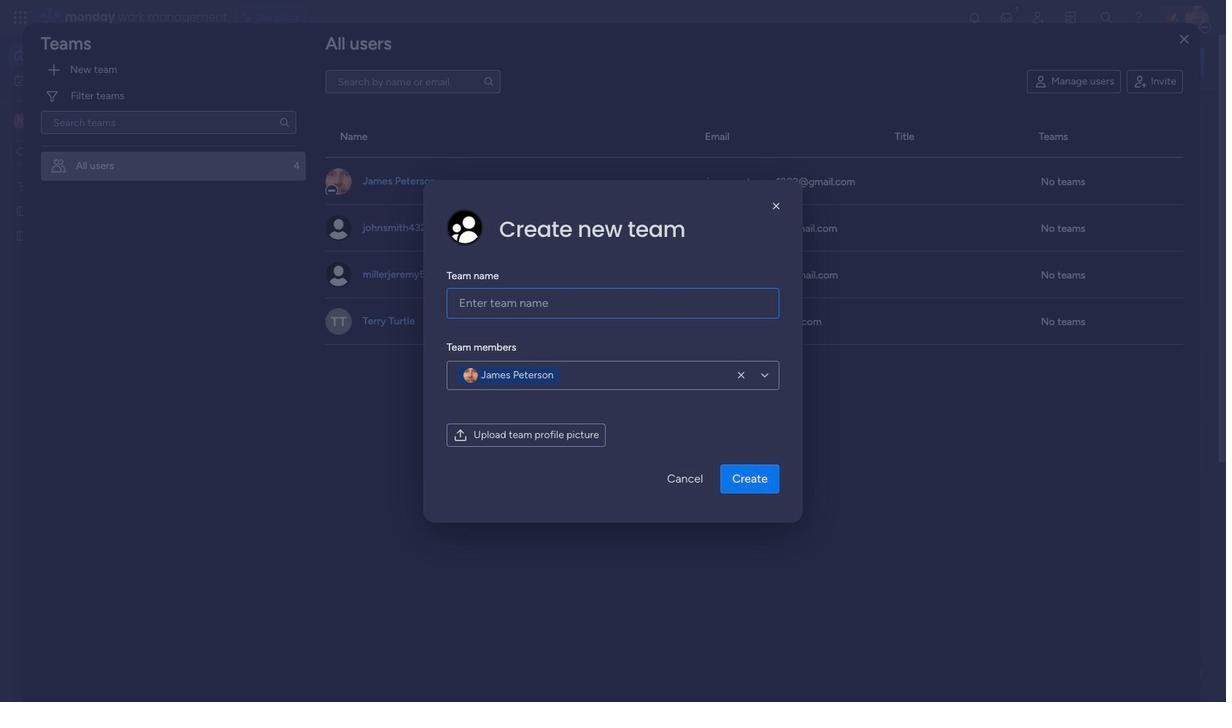 Task type: describe. For each thing, give the bounding box(es) containing it.
see plans image
[[242, 9, 255, 26]]

close image
[[1180, 34, 1189, 45]]

0 horizontal spatial public board image
[[15, 228, 29, 242]]

johnsmith43233@gmail.com image
[[326, 215, 352, 241]]

1 row from the top
[[326, 117, 1183, 158]]

workspace image
[[14, 113, 28, 129]]

2 row from the top
[[326, 158, 1183, 205]]

1 image
[[1010, 1, 1023, 17]]

invite members image
[[1031, 10, 1046, 25]]

3 row from the top
[[326, 205, 1183, 251]]

component image
[[482, 289, 496, 303]]

help image
[[1131, 10, 1146, 25]]

workspace selection element
[[14, 112, 122, 131]]

search image for "search teams" search field
[[279, 117, 290, 128]]

Search by name or email search field
[[326, 70, 501, 94]]

Enter team name text field
[[447, 288, 779, 319]]

component image
[[721, 289, 734, 303]]

Search teams search field
[[41, 111, 296, 134]]

quick search results list box
[[226, 136, 950, 509]]

james peterson element
[[458, 367, 559, 384]]

notifications image
[[967, 10, 982, 25]]



Task type: vqa. For each thing, say whether or not it's contained in the screenshot.
Options IMAGE
no



Task type: locate. For each thing, give the bounding box(es) containing it.
public board image down public board image
[[15, 228, 29, 242]]

option
[[9, 44, 177, 67], [9, 69, 177, 92], [41, 152, 306, 181], [0, 173, 186, 176]]

1 horizontal spatial none search field
[[326, 70, 501, 94]]

terry turtle image
[[326, 308, 352, 335]]

2 horizontal spatial public board image
[[721, 266, 737, 282]]

search everything image
[[1099, 10, 1114, 25]]

0 vertical spatial none search field
[[326, 70, 501, 94]]

monday marketplace image
[[1063, 10, 1078, 25]]

0 horizontal spatial add to favorites image
[[433, 446, 447, 460]]

search image
[[483, 76, 495, 88], [279, 117, 290, 128]]

None search field
[[326, 70, 501, 94], [41, 111, 296, 134]]

public board image
[[15, 228, 29, 242], [482, 266, 498, 282], [721, 266, 737, 282]]

public board image
[[15, 204, 29, 217]]

4 row from the top
[[326, 251, 1183, 298]]

add to favorites image
[[671, 267, 686, 281], [433, 446, 447, 460]]

1 vertical spatial search image
[[279, 117, 290, 128]]

list box
[[0, 170, 186, 445]]

millerjeremy500@gmail.com image
[[326, 262, 352, 288]]

search image for search by name or email search field
[[483, 76, 495, 88]]

select product image
[[13, 10, 28, 25]]

getting started element
[[985, 348, 1204, 407]]

1 horizontal spatial search image
[[483, 76, 495, 88]]

close recently visited image
[[226, 119, 243, 136]]

document
[[423, 180, 803, 523]]

1 vertical spatial none search field
[[41, 111, 296, 134]]

update feed image
[[999, 10, 1014, 25]]

0 horizontal spatial search image
[[279, 117, 290, 128]]

0 vertical spatial search image
[[483, 76, 495, 88]]

public board image for component icon
[[721, 266, 737, 282]]

1 vertical spatial add to favorites image
[[433, 446, 447, 460]]

close image
[[769, 199, 784, 213]]

0 horizontal spatial none search field
[[41, 111, 296, 134]]

public board image up component image at the top left
[[482, 266, 498, 282]]

row
[[326, 117, 1183, 158], [326, 158, 1183, 205], [326, 205, 1183, 251], [326, 251, 1183, 298], [326, 298, 1183, 345]]

public board image for component image at the top left
[[482, 266, 498, 282]]

dialog
[[0, 0, 1226, 703]]

public board image up component icon
[[721, 266, 737, 282]]

5 row from the top
[[326, 298, 1183, 345]]

1 horizontal spatial public board image
[[482, 266, 498, 282]]

help center element
[[985, 419, 1204, 477]]

0 vertical spatial add to favorites image
[[671, 267, 686, 281]]

james peterson image
[[1185, 6, 1209, 29]]

Search in workspace field
[[31, 144, 122, 161]]

templates image image
[[998, 110, 1191, 211]]

james peterson image
[[326, 168, 352, 195]]

none search field search by name or email
[[326, 70, 501, 94]]

1 horizontal spatial add to favorites image
[[671, 267, 686, 281]]

none search field "search teams"
[[41, 111, 296, 134]]

grid
[[326, 117, 1183, 703]]

row group
[[326, 158, 1183, 345]]

add to favorites image
[[433, 267, 447, 281]]



